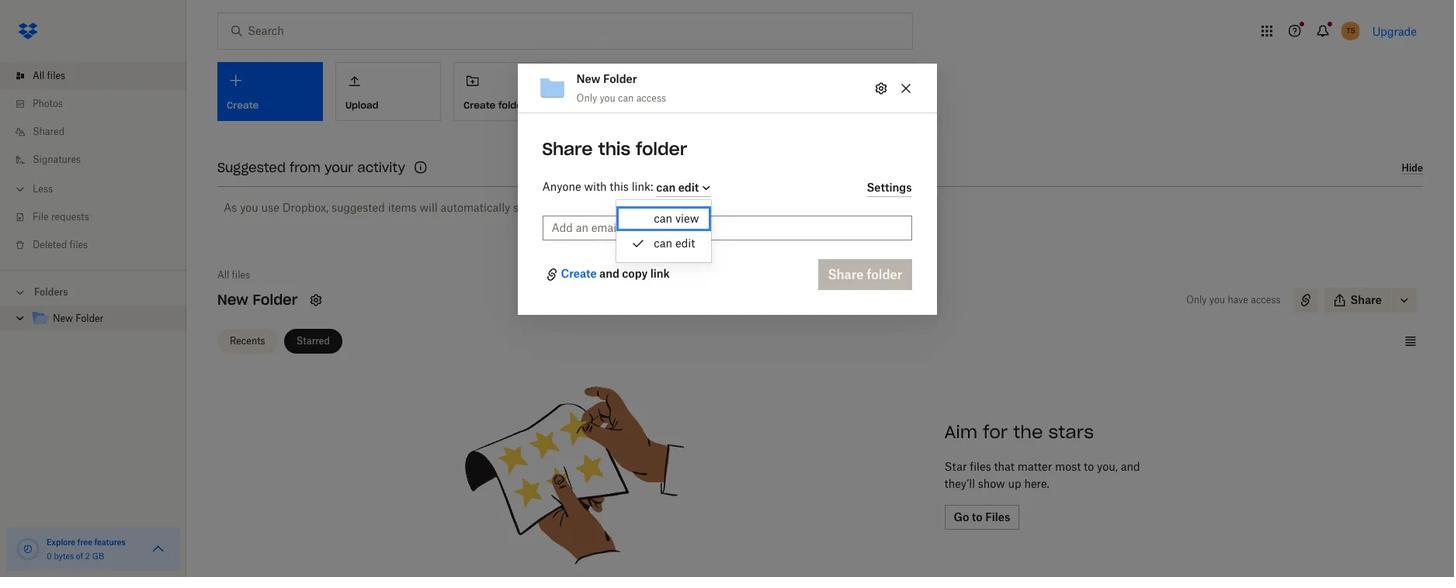 Task type: locate. For each thing, give the bounding box(es) containing it.
new folder down folders button
[[53, 313, 103, 325]]

and left copy
[[599, 267, 619, 281]]

can up share this folder
[[618, 93, 634, 104]]

1 vertical spatial access
[[1251, 294, 1281, 306]]

0 horizontal spatial and
[[599, 267, 619, 281]]

1 horizontal spatial all
[[217, 269, 229, 281]]

0
[[47, 552, 52, 561]]

folder up share this folder
[[603, 73, 637, 86]]

this
[[598, 139, 631, 160], [610, 180, 629, 194]]

folder down folders button
[[76, 313, 103, 325]]

files left 'that'
[[970, 460, 991, 474]]

show inside star files that matter most to you, and they'll show up here.
[[978, 477, 1005, 491]]

show right automatically
[[513, 201, 540, 214]]

only
[[576, 93, 597, 104], [1186, 294, 1207, 306]]

folders button
[[0, 280, 186, 304]]

0 vertical spatial folder
[[603, 73, 637, 86]]

up inside star files that matter most to you, and they'll show up here.
[[1008, 477, 1021, 491]]

share inside button
[[1351, 293, 1382, 307]]

starred button
[[284, 329, 342, 354]]

all files link
[[12, 62, 186, 90], [217, 268, 250, 283]]

0 vertical spatial only
[[576, 93, 597, 104]]

access inside new folder only you can access
[[636, 93, 666, 104]]

stars
[[1049, 422, 1094, 443]]

new inside new folder only you can access
[[576, 73, 601, 86]]

file requests link
[[12, 203, 186, 231]]

2 vertical spatial new
[[53, 313, 73, 325]]

create inside sharing modal dialog
[[561, 267, 597, 281]]

1 vertical spatial create
[[561, 267, 597, 281]]

here. down matter
[[1024, 477, 1050, 491]]

can left edit
[[654, 237, 672, 250]]

folders
[[34, 286, 68, 298]]

0 vertical spatial new
[[576, 73, 601, 86]]

deleted files
[[33, 239, 88, 251]]

show down 'that'
[[978, 477, 1005, 491]]

0 horizontal spatial all
[[33, 70, 44, 82]]

files
[[47, 70, 65, 82], [70, 239, 88, 251], [232, 269, 250, 281], [970, 460, 991, 474]]

quota usage element
[[16, 537, 40, 562]]

1 vertical spatial new folder
[[53, 313, 103, 325]]

0 horizontal spatial only
[[576, 93, 597, 104]]

up
[[543, 201, 557, 214], [1008, 477, 1021, 491]]

0 vertical spatial this
[[598, 139, 631, 160]]

star files that matter most to you, and they'll show up here.
[[945, 460, 1140, 491]]

access
[[636, 93, 666, 104], [1251, 294, 1281, 306]]

0 vertical spatial access
[[636, 93, 666, 104]]

dropbox,
[[282, 201, 329, 214]]

1 vertical spatial folder
[[636, 139, 687, 160]]

items
[[388, 201, 417, 214]]

here.
[[560, 201, 585, 214], [1024, 477, 1050, 491]]

signatures link
[[12, 146, 186, 174]]

1 vertical spatial can
[[654, 212, 672, 225]]

create
[[464, 99, 496, 111], [561, 267, 597, 281]]

1 horizontal spatial all files
[[217, 269, 250, 281]]

files right deleted
[[70, 239, 88, 251]]

new down folders
[[53, 313, 73, 325]]

folder
[[603, 73, 637, 86], [253, 291, 298, 309], [76, 313, 103, 325]]

1 horizontal spatial and
[[1121, 460, 1140, 474]]

1 horizontal spatial create
[[561, 267, 597, 281]]

2
[[85, 552, 90, 561]]

you inside new folder only you can access
[[600, 93, 615, 104]]

1 horizontal spatial folder
[[253, 291, 298, 309]]

and
[[599, 267, 619, 281], [1121, 460, 1140, 474]]

1 horizontal spatial here.
[[1024, 477, 1050, 491]]

1 vertical spatial show
[[978, 477, 1005, 491]]

to
[[1084, 460, 1094, 474]]

0 vertical spatial link
[[632, 180, 650, 194]]

1 vertical spatial this
[[610, 180, 629, 194]]

you left have
[[1210, 294, 1225, 306]]

all
[[33, 70, 44, 82], [217, 269, 229, 281]]

2 vertical spatial you
[[1210, 294, 1225, 306]]

all files inside list item
[[33, 70, 65, 82]]

all down as
[[217, 269, 229, 281]]

learn
[[588, 201, 617, 214]]

new
[[576, 73, 601, 86], [217, 291, 248, 309], [53, 313, 73, 325]]

new folder
[[217, 291, 298, 309], [53, 313, 103, 325]]

all files up recents
[[217, 269, 250, 281]]

0 horizontal spatial folder
[[76, 313, 103, 325]]

this up anyone with this link :
[[598, 139, 631, 160]]

0 vertical spatial folder
[[498, 99, 526, 111]]

folder up recents
[[253, 291, 298, 309]]

they'll
[[945, 477, 975, 491]]

aim
[[945, 422, 978, 443]]

starred
[[296, 335, 330, 347]]

0 vertical spatial and
[[599, 267, 619, 281]]

explore free features 0 bytes of 2 gb
[[47, 538, 126, 561]]

all files link up recents
[[217, 268, 250, 283]]

only up share this folder
[[576, 93, 597, 104]]

0 vertical spatial can
[[618, 93, 634, 104]]

you for only you have access
[[1210, 294, 1225, 306]]

1 vertical spatial link
[[650, 267, 670, 281]]

activity
[[357, 160, 405, 175]]

all files link up shared link
[[12, 62, 186, 90]]

you
[[600, 93, 615, 104], [240, 201, 258, 214], [1210, 294, 1225, 306]]

matter
[[1018, 460, 1052, 474]]

access up share this folder
[[636, 93, 666, 104]]

you for as you use dropbox, suggested items will automatically show up here. learn more
[[240, 201, 258, 214]]

0 horizontal spatial folder
[[498, 99, 526, 111]]

all up photos
[[33, 70, 44, 82]]

create for create and copy link
[[561, 267, 597, 281]]

deleted files link
[[12, 231, 186, 259]]

and inside star files that matter most to you, and they'll show up here.
[[1121, 460, 1140, 474]]

free
[[77, 538, 92, 547]]

create folder
[[464, 99, 526, 111]]

share this folder
[[542, 139, 687, 160]]

link up more at the left of the page
[[632, 180, 650, 194]]

1 horizontal spatial new folder
[[217, 291, 298, 309]]

all files up photos
[[33, 70, 65, 82]]

0 vertical spatial up
[[543, 201, 557, 214]]

0 vertical spatial all files link
[[12, 62, 186, 90]]

show
[[513, 201, 540, 214], [978, 477, 1005, 491]]

share inside sharing modal dialog
[[542, 139, 593, 160]]

less
[[33, 183, 53, 195]]

have
[[1228, 294, 1248, 306]]

files up photos
[[47, 70, 65, 82]]

1 horizontal spatial folder
[[636, 139, 687, 160]]

new folder up recents
[[217, 291, 298, 309]]

0 horizontal spatial you
[[240, 201, 258, 214]]

0 horizontal spatial all files link
[[12, 62, 186, 90]]

2 horizontal spatial folder
[[603, 73, 637, 86]]

link
[[632, 180, 650, 194], [650, 267, 670, 281]]

as
[[224, 201, 237, 214]]

deleted
[[33, 239, 67, 251]]

can edit radio item
[[617, 232, 711, 257]]

1 vertical spatial share
[[1351, 293, 1382, 307]]

recents button
[[217, 329, 278, 354]]

1 vertical spatial here.
[[1024, 477, 1050, 491]]

learn more link
[[588, 201, 647, 214]]

up down 'that'
[[1008, 477, 1021, 491]]

0 horizontal spatial up
[[543, 201, 557, 214]]

you right as
[[240, 201, 258, 214]]

new up share this folder
[[576, 73, 601, 86]]

1 horizontal spatial you
[[600, 93, 615, 104]]

create link
[[561, 266, 597, 284]]

0 vertical spatial create
[[464, 99, 496, 111]]

here. down anyone at the left top
[[560, 201, 585, 214]]

you up share this folder
[[600, 93, 615, 104]]

only left have
[[1186, 294, 1207, 306]]

folder
[[498, 99, 526, 111], [636, 139, 687, 160]]

bytes
[[54, 552, 74, 561]]

shared link
[[12, 118, 186, 146]]

0 horizontal spatial access
[[636, 93, 666, 104]]

1 vertical spatial you
[[240, 201, 258, 214]]

this up learn more link on the left top of page
[[610, 180, 629, 194]]

all files
[[33, 70, 65, 82], [217, 269, 250, 281]]

0 horizontal spatial new folder
[[53, 313, 103, 325]]

automatically
[[441, 201, 510, 214]]

2 vertical spatial can
[[654, 237, 672, 250]]

share
[[542, 139, 593, 160], [1351, 293, 1382, 307]]

0 vertical spatial all files
[[33, 70, 65, 82]]

0 vertical spatial here.
[[560, 201, 585, 214]]

can left the view
[[654, 212, 672, 225]]

signatures
[[33, 154, 81, 165]]

can inside radio item
[[654, 237, 672, 250]]

use
[[261, 201, 279, 214]]

0 vertical spatial share
[[542, 139, 593, 160]]

1 vertical spatial all
[[217, 269, 229, 281]]

0 vertical spatial show
[[513, 201, 540, 214]]

and right you,
[[1121, 460, 1140, 474]]

access right have
[[1251, 294, 1281, 306]]

list
[[0, 53, 186, 270]]

list containing all files
[[0, 53, 186, 270]]

2 horizontal spatial new
[[576, 73, 601, 86]]

up down anyone at the left top
[[543, 201, 557, 214]]

1 horizontal spatial share
[[1351, 293, 1382, 307]]

0 horizontal spatial all files
[[33, 70, 65, 82]]

share for share this folder
[[542, 139, 593, 160]]

link right copy
[[650, 267, 670, 281]]

1 horizontal spatial up
[[1008, 477, 1021, 491]]

0 vertical spatial all
[[33, 70, 44, 82]]

create for create folder
[[464, 99, 496, 111]]

2 vertical spatial folder
[[76, 313, 103, 325]]

0 horizontal spatial create
[[464, 99, 496, 111]]

1 vertical spatial all files link
[[217, 268, 250, 283]]

create inside button
[[464, 99, 496, 111]]

you,
[[1097, 460, 1118, 474]]

new up recents
[[217, 291, 248, 309]]

can
[[618, 93, 634, 104], [654, 212, 672, 225], [654, 237, 672, 250]]

1 vertical spatial and
[[1121, 460, 1140, 474]]

0 horizontal spatial new
[[53, 313, 73, 325]]

features
[[94, 538, 126, 547]]

1 vertical spatial only
[[1186, 294, 1207, 306]]

1 vertical spatial up
[[1008, 477, 1021, 491]]

files inside deleted files link
[[70, 239, 88, 251]]

0 horizontal spatial share
[[542, 139, 593, 160]]

2 horizontal spatial you
[[1210, 294, 1225, 306]]

1 horizontal spatial show
[[978, 477, 1005, 491]]

requests
[[51, 211, 89, 223]]

0 vertical spatial you
[[600, 93, 615, 104]]

1 horizontal spatial new
[[217, 291, 248, 309]]



Task type: vqa. For each thing, say whether or not it's contained in the screenshot.
close right sidebar image
no



Task type: describe. For each thing, give the bounding box(es) containing it.
your
[[324, 160, 353, 175]]

:
[[650, 180, 653, 194]]

1 vertical spatial new
[[217, 291, 248, 309]]

files inside star files that matter most to you, and they'll show up here.
[[970, 460, 991, 474]]

only inside new folder only you can access
[[576, 93, 597, 104]]

new folder only you can access
[[576, 73, 666, 104]]

1 vertical spatial folder
[[253, 291, 298, 309]]

photos link
[[12, 90, 186, 118]]

with
[[584, 180, 607, 194]]

photos
[[33, 98, 63, 109]]

recents
[[230, 335, 265, 347]]

0 horizontal spatial show
[[513, 201, 540, 214]]

the
[[1013, 422, 1043, 443]]

file
[[33, 211, 49, 223]]

file requests
[[33, 211, 89, 223]]

from
[[290, 160, 321, 175]]

all inside list item
[[33, 70, 44, 82]]

new folder link
[[31, 309, 174, 330]]

suggested
[[332, 201, 385, 214]]

files up recents
[[232, 269, 250, 281]]

less image
[[12, 182, 28, 197]]

create and copy link
[[561, 267, 670, 281]]

sharing modal dialog
[[517, 64, 937, 440]]

and inside sharing modal dialog
[[599, 267, 619, 281]]

edit
[[675, 237, 695, 250]]

1 horizontal spatial only
[[1186, 294, 1207, 306]]

can edit
[[654, 237, 695, 250]]

for
[[983, 422, 1008, 443]]

can for can view
[[654, 212, 672, 225]]

can for can edit
[[654, 237, 672, 250]]

aim for the stars
[[945, 422, 1094, 443]]

that
[[994, 460, 1015, 474]]

link for :
[[632, 180, 650, 194]]

only you have access
[[1186, 294, 1281, 306]]

gb
[[92, 552, 104, 561]]

0 horizontal spatial here.
[[560, 201, 585, 214]]

star
[[945, 460, 967, 474]]

can view
[[654, 212, 699, 225]]

anyone
[[542, 180, 581, 194]]

here. inside star files that matter most to you, and they'll show up here.
[[1024, 477, 1050, 491]]

0 vertical spatial new folder
[[217, 291, 298, 309]]

suggested from your activity
[[217, 160, 405, 175]]

suggested
[[217, 160, 286, 175]]

view
[[675, 212, 699, 225]]

most
[[1055, 460, 1081, 474]]

dropbox image
[[12, 16, 43, 47]]

folder inside button
[[498, 99, 526, 111]]

of
[[76, 552, 83, 561]]

can inside new folder only you can access
[[618, 93, 634, 104]]

will
[[420, 201, 438, 214]]

explore
[[47, 538, 75, 547]]

share for share
[[1351, 293, 1382, 307]]

all files list item
[[0, 62, 186, 90]]

upgrade
[[1372, 24, 1417, 38]]

upgrade link
[[1372, 24, 1417, 38]]

more
[[620, 201, 647, 214]]

anyone with this link :
[[542, 180, 656, 194]]

shared
[[33, 126, 64, 137]]

1 horizontal spatial all files link
[[217, 268, 250, 283]]

files inside all files list item
[[47, 70, 65, 82]]

as you use dropbox, suggested items will automatically show up here. learn more
[[224, 201, 647, 214]]

1 horizontal spatial access
[[1251, 294, 1281, 306]]

folder inside sharing modal dialog
[[636, 139, 687, 160]]

create folder button
[[453, 62, 559, 121]]

link for and copy link
[[650, 267, 670, 281]]

1 vertical spatial all files
[[217, 269, 250, 281]]

copy
[[622, 267, 648, 281]]

folder inside new folder only you can access
[[603, 73, 637, 86]]

share button
[[1324, 288, 1391, 313]]



